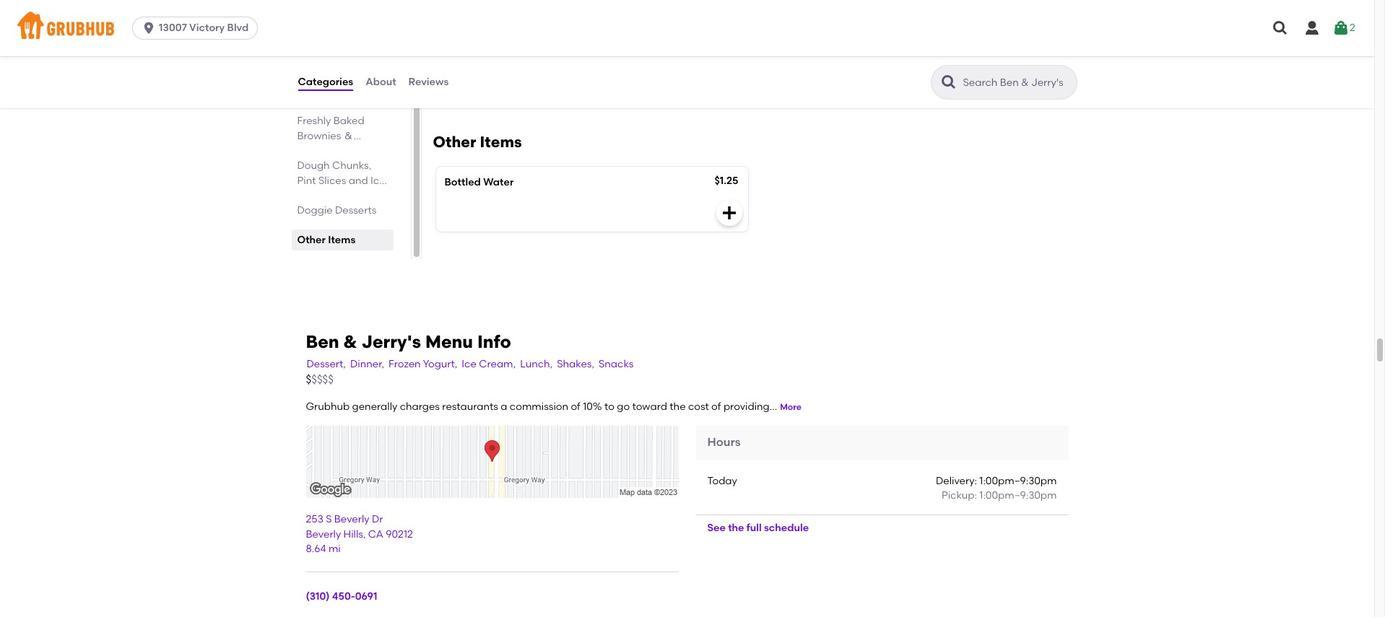 Task type: locate. For each thing, give the bounding box(es) containing it.
2 of from the left
[[712, 401, 722, 413]]

0 vertical spatial ice
[[371, 175, 386, 187]]

cost
[[689, 401, 709, 413]]

pints up categories
[[324, 55, 348, 68]]

the left full
[[728, 522, 745, 535]]

sandwhiches
[[297, 205, 363, 217]]

svg image
[[1044, 75, 1062, 92], [721, 204, 738, 222]]

0 horizontal spatial items
[[328, 234, 356, 246]]

other items down sandwhiches
[[297, 234, 356, 246]]

0 horizontal spatial other
[[297, 234, 326, 246]]

2 1:00pm–9:30pm from the top
[[980, 490, 1057, 502]]

ice right the and
[[371, 175, 386, 187]]

1 vertical spatial the
[[728, 522, 745, 535]]

(310) 450-0691
[[306, 591, 378, 603]]

13007 victory blvd button
[[132, 17, 264, 40]]

1 1:00pm–9:30pm from the top
[[980, 475, 1057, 487]]

svg image
[[1272, 20, 1290, 37], [1304, 20, 1322, 37], [1333, 20, 1351, 37], [142, 21, 156, 35]]

pickup: 1:00pm–9:30pm
[[942, 490, 1057, 502]]

1 vertical spatial beverly
[[306, 529, 341, 541]]

svg image inside 13007 victory blvd 'button'
[[142, 21, 156, 35]]

0 horizontal spatial ice
[[371, 175, 386, 187]]

1 vertical spatial pints
[[337, 85, 361, 97]]

1 horizontal spatial ice
[[462, 358, 477, 371]]

dinner, button
[[350, 357, 385, 373]]

...
[[770, 401, 778, 413]]

0 horizontal spatial svg image
[[721, 204, 738, 222]]

the inside see the full schedule button
[[728, 522, 745, 535]]

see
[[708, 522, 726, 535]]

of right cost
[[712, 401, 722, 413]]

Search Ben & Jerry's search field
[[962, 76, 1073, 90]]

2
[[1351, 22, 1356, 34]]

$1.25
[[715, 175, 739, 187]]

253 s beverly dr beverly hills , ca 90212 8.64 mi
[[306, 514, 413, 556]]

1 of from the left
[[571, 401, 581, 413]]

other up bottled
[[433, 133, 476, 151]]

the left cost
[[670, 401, 686, 413]]

categories button
[[297, 56, 354, 108]]

pints
[[324, 55, 348, 68], [337, 85, 361, 97]]

desserts
[[335, 204, 377, 216]]

water
[[484, 176, 514, 188]]

about
[[366, 76, 396, 88]]

10%
[[583, 401, 602, 413]]

beverly down s
[[306, 529, 341, 541]]

0 vertical spatial beverly
[[334, 514, 370, 526]]

0 horizontal spatial the
[[670, 401, 686, 413]]

of
[[571, 401, 581, 413], [712, 401, 722, 413]]

of left 10%
[[571, 401, 581, 413]]

today
[[708, 475, 738, 487]]

items down 'doggie desserts'
[[328, 234, 356, 246]]

jumbo
[[297, 145, 332, 157]]

0 vertical spatial other items
[[433, 133, 522, 151]]

bottled
[[445, 176, 481, 188]]

0 vertical spatial items
[[480, 133, 522, 151]]

svg image inside 2 button
[[1333, 20, 1351, 37]]

chunks,
[[332, 159, 372, 172]]

ice
[[371, 175, 386, 187], [462, 358, 477, 371]]

generally
[[352, 401, 398, 413]]

13007 victory blvd
[[159, 22, 249, 34]]

main navigation navigation
[[0, 0, 1375, 56]]

8.64
[[306, 543, 326, 556]]

delivery: 1:00pm–9:30pm
[[936, 475, 1057, 487]]

1 vertical spatial items
[[328, 234, 356, 246]]

snacks
[[599, 358, 634, 371]]

other items up bottled water
[[433, 133, 522, 151]]

brownies
[[297, 130, 341, 142]]

freshly
[[297, 115, 331, 127]]

0 vertical spatial 1:00pm–9:30pm
[[980, 475, 1057, 487]]

pickup:
[[942, 490, 978, 502]]

pint
[[297, 175, 316, 187]]

blvd
[[227, 22, 249, 34]]

rosies patch mini cup image
[[640, 8, 748, 102]]

0 vertical spatial svg image
[[1044, 75, 1062, 92]]

other
[[433, 133, 476, 151], [297, 234, 326, 246]]

1:00pm–9:30pm down delivery: 1:00pm–9:30pm
[[980, 490, 1057, 502]]

1 horizontal spatial of
[[712, 401, 722, 413]]

core pints
[[297, 55, 348, 68]]

hills
[[344, 529, 363, 541]]

0 vertical spatial other
[[433, 133, 476, 151]]

pints for core pints
[[324, 55, 348, 68]]

ice inside freshly baked brownies ＆ jumbo cookies dough chunks, pint slices and ice cream sandwhiches
[[371, 175, 386, 187]]

1 vertical spatial ice
[[462, 358, 477, 371]]

&
[[344, 331, 357, 352]]

charges
[[400, 401, 440, 413]]

dr
[[372, 514, 383, 526]]

1 vertical spatial other
[[297, 234, 326, 246]]

other items
[[433, 133, 522, 151], [297, 234, 356, 246]]

the
[[670, 401, 686, 413], [728, 522, 745, 535]]

1 vertical spatial other items
[[297, 234, 356, 246]]

victory
[[189, 22, 225, 34]]

bottled water
[[445, 176, 514, 188]]

pints up "baked"
[[337, 85, 361, 97]]

,
[[363, 529, 366, 541]]

doggie
[[297, 204, 333, 216]]

0 vertical spatial the
[[670, 401, 686, 413]]

ice left cream,
[[462, 358, 477, 371]]

ben & jerry's menu info
[[306, 331, 511, 352]]

beverly up hills
[[334, 514, 370, 526]]

mi
[[329, 543, 341, 556]]

1 horizontal spatial the
[[728, 522, 745, 535]]

1:00pm–9:30pm up pickup: 1:00pm–9:30pm
[[980, 475, 1057, 487]]

0 horizontal spatial other items
[[297, 234, 356, 246]]

ice cream, button
[[461, 357, 517, 373]]

0 vertical spatial pints
[[324, 55, 348, 68]]

other down doggie
[[297, 234, 326, 246]]

1 vertical spatial 1:00pm–9:30pm
[[980, 490, 1057, 502]]

freshly baked brownies ＆ jumbo cookies dough chunks, pint slices and ice cream sandwhiches
[[297, 115, 386, 217]]

ben
[[306, 331, 339, 352]]

0 horizontal spatial of
[[571, 401, 581, 413]]

items up water at top
[[480, 133, 522, 151]]

＆
[[344, 130, 354, 142]]

schedule
[[765, 522, 809, 535]]

frozen
[[389, 358, 421, 371]]

beverly
[[334, 514, 370, 526], [306, 529, 341, 541]]

a
[[501, 401, 508, 413]]

frozen yogurt, button
[[388, 357, 458, 373]]



Task type: describe. For each thing, give the bounding box(es) containing it.
1 horizontal spatial other
[[433, 133, 476, 151]]

dessert,
[[307, 358, 346, 371]]

topped pints
[[297, 85, 361, 97]]

info
[[478, 331, 511, 352]]

grubhub generally charges restaurants a commission of 10% to go toward the cost of providing ... more
[[306, 401, 802, 413]]

450-
[[332, 591, 355, 603]]

1 vertical spatial svg image
[[721, 204, 738, 222]]

lunch,
[[520, 358, 553, 371]]

about button
[[365, 56, 397, 108]]

$
[[306, 374, 312, 387]]

slices
[[319, 175, 346, 187]]

1 horizontal spatial items
[[480, 133, 522, 151]]

reviews button
[[408, 56, 450, 108]]

253
[[306, 514, 324, 526]]

see the full schedule
[[708, 522, 809, 535]]

providing
[[724, 401, 770, 413]]

pints for topped pints
[[337, 85, 361, 97]]

2 button
[[1333, 15, 1356, 41]]

menu
[[426, 331, 473, 352]]

more
[[780, 402, 802, 412]]

more button
[[780, 402, 802, 414]]

lunch, button
[[520, 357, 554, 373]]

search icon image
[[940, 74, 958, 91]]

doggie desserts
[[297, 204, 377, 216]]

1:00pm–9:30pm for pickup: 1:00pm–9:30pm
[[980, 490, 1057, 502]]

see the full schedule button
[[696, 516, 821, 542]]

reviews
[[409, 76, 449, 88]]

topped
[[297, 85, 335, 97]]

delivery:
[[936, 475, 978, 487]]

cream
[[297, 190, 332, 202]]

commission
[[510, 401, 569, 413]]

core
[[297, 55, 321, 68]]

and
[[349, 175, 368, 187]]

cream,
[[479, 358, 516, 371]]

dessert, dinner, frozen yogurt, ice cream, lunch, shakes, snacks
[[307, 358, 634, 371]]

jerry's
[[362, 331, 421, 352]]

0691
[[355, 591, 378, 603]]

yogurt,
[[423, 358, 458, 371]]

baked
[[334, 115, 365, 127]]

toward
[[633, 401, 668, 413]]

90212
[[386, 529, 413, 541]]

1 horizontal spatial other items
[[433, 133, 522, 151]]

dough
[[297, 159, 330, 172]]

shakes,
[[557, 358, 595, 371]]

$$$$$
[[306, 374, 334, 387]]

full
[[747, 522, 762, 535]]

s
[[326, 514, 332, 526]]

13007
[[159, 22, 187, 34]]

hours
[[708, 436, 741, 450]]

shakes, button
[[557, 357, 595, 373]]

cookies
[[335, 145, 374, 157]]

snacks button
[[598, 357, 635, 373]]

go
[[617, 401, 630, 413]]

dinner,
[[350, 358, 384, 371]]

pontch's mix mini cup image
[[964, 8, 1072, 102]]

ca
[[368, 529, 384, 541]]

(310)
[[306, 591, 330, 603]]

(310) 450-0691 button
[[306, 590, 378, 605]]

dessert, button
[[306, 357, 347, 373]]

restaurants
[[442, 401, 499, 413]]

1:00pm–9:30pm for delivery: 1:00pm–9:30pm
[[980, 475, 1057, 487]]

1 horizontal spatial svg image
[[1044, 75, 1062, 92]]

categories
[[298, 76, 353, 88]]

grubhub
[[306, 401, 350, 413]]



Task type: vqa. For each thing, say whether or not it's contained in the screenshot.
YOUR ACCOUNT
no



